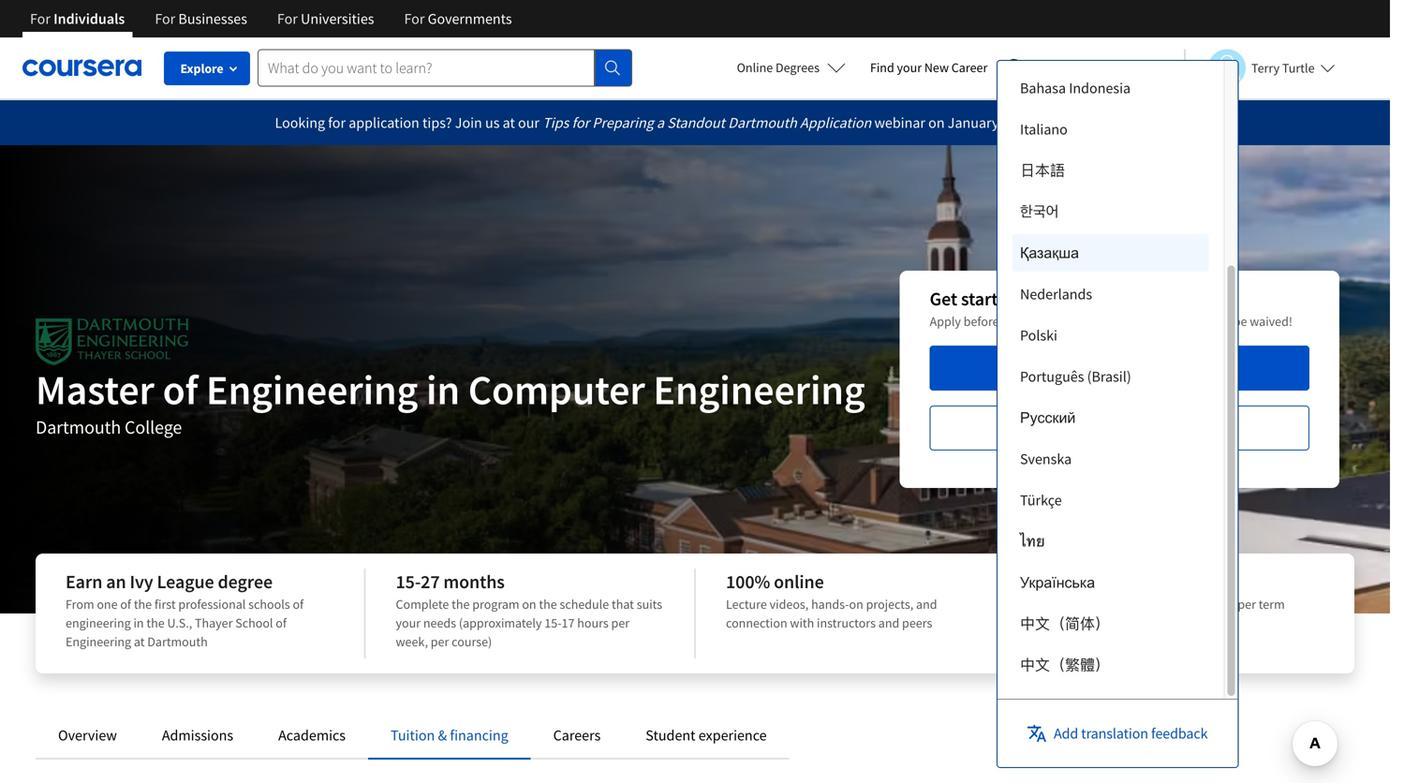 Task type: describe. For each thing, give the bounding box(es) containing it.
with
[[790, 614, 814, 631]]

school
[[235, 614, 273, 631]]

(approximately
[[459, 614, 542, 631]]

0 vertical spatial 15-
[[396, 570, 421, 593]]

term
[[1259, 596, 1285, 613]]

needs
[[423, 614, 456, 631]]

português
[[1020, 367, 1084, 386]]

english button
[[997, 37, 1110, 98]]

русский
[[1020, 408, 1076, 427]]

0 horizontal spatial per
[[431, 633, 449, 650]]

career
[[952, 59, 988, 76]]

courses
[[1123, 596, 1165, 613]]

new
[[924, 59, 949, 76]]

1 vertical spatial 15-
[[544, 614, 562, 631]]

enroll
[[1190, 596, 1222, 613]]

projects,
[[866, 596, 914, 613]]

financing
[[450, 726, 508, 745]]

months
[[443, 570, 505, 593]]

application inside get started today apply before january 15th and your application fee will be waived!
[[1128, 313, 1190, 330]]

for for governments
[[404, 9, 425, 28]]

日本語
[[1020, 161, 1065, 180]]

program
[[472, 596, 519, 613]]

for for individuals
[[30, 9, 50, 28]]

1 horizontal spatial per
[[611, 614, 630, 631]]

apply now
[[1085, 359, 1154, 377]]

find
[[870, 59, 894, 76]]

standout
[[667, 113, 725, 132]]

more
[[1090, 419, 1124, 437]]

overview
[[58, 726, 117, 745]]

in inside earn an ivy league degree from one of the first professional schools of engineering in the u.s., thayer school of engineering at dartmouth
[[133, 614, 144, 631]]

1 horizontal spatial your
[[897, 59, 922, 76]]

businesses
[[178, 9, 247, 28]]

your inside the 15-27 months complete the program on the schedule that suits your needs (approximately 15-17 hours per week, per course)
[[396, 614, 421, 631]]

u.s.,
[[167, 614, 192, 631]]

0 vertical spatial application
[[349, 113, 419, 132]]

you
[[1167, 596, 1188, 613]]

for governments
[[404, 9, 512, 28]]

lecture
[[726, 596, 767, 613]]

master of engineering in computer engineering dartmouth college
[[36, 363, 865, 439]]

for universities
[[277, 9, 374, 28]]

the down months
[[452, 596, 470, 613]]

0 horizontal spatial for
[[328, 113, 346, 132]]

today
[[1021, 287, 1067, 311]]

tuition
[[391, 726, 435, 745]]

of right one
[[120, 596, 131, 613]]

universities
[[301, 9, 374, 28]]

get
[[930, 287, 957, 311]]

that
[[612, 596, 634, 613]]

hours
[[577, 614, 609, 631]]

for inside $44,100 total cost pay only for courses you enroll in per term ($4,900 each)
[[1105, 596, 1120, 613]]

svenska
[[1020, 450, 1072, 468]]

looking for application tips? join us at our tips for preparing a standout dartmouth application webinar on january 9th! register here.
[[275, 113, 1115, 132]]

before
[[964, 313, 999, 330]]

coursera image
[[22, 53, 141, 83]]

100%
[[726, 570, 770, 593]]

2 vertical spatial and
[[878, 614, 899, 631]]

application
[[800, 113, 871, 132]]

experience
[[699, 726, 767, 745]]

from
[[66, 596, 94, 613]]

2 horizontal spatial on
[[928, 113, 945, 132]]

instructors
[[817, 614, 876, 631]]

қазақша
[[1020, 244, 1079, 262]]

looking
[[275, 113, 325, 132]]

join
[[455, 113, 482, 132]]

$44,100
[[1056, 570, 1118, 593]]

dartmouth inside earn an ivy league degree from one of the first professional schools of engineering in the u.s., thayer school of engineering at dartmouth
[[147, 633, 208, 650]]

schools
[[248, 596, 290, 613]]

suits
[[637, 596, 662, 613]]

tips?
[[422, 113, 452, 132]]

request more information
[[1034, 419, 1205, 437]]

of right schools
[[293, 596, 304, 613]]

15-27 months complete the program on the schedule that suits your needs (approximately 15-17 hours per week, per course)
[[396, 570, 662, 650]]

earn an ivy league degree from one of the first professional schools of engineering in the u.s., thayer school of engineering at dartmouth
[[66, 570, 304, 650]]

27
[[421, 570, 440, 593]]

polski
[[1020, 326, 1058, 345]]

bahasa indonesia
[[1020, 79, 1131, 97]]

thayer
[[195, 614, 233, 631]]

total
[[1122, 570, 1159, 593]]

degree
[[218, 570, 273, 593]]

한국어
[[1020, 202, 1059, 221]]

request more information button
[[930, 406, 1310, 451]]

for for businesses
[[155, 9, 175, 28]]

translation
[[1081, 724, 1148, 743]]

here.
[[1083, 113, 1115, 132]]

tuition & financing link
[[391, 726, 508, 745]]

2 horizontal spatial engineering
[[653, 363, 865, 415]]

your inside get started today apply before january 15th and your application fee will be waived!
[[1100, 313, 1125, 330]]



Task type: vqa. For each thing, say whether or not it's contained in the screenshot.
Cost
yes



Task type: locate. For each thing, give the bounding box(es) containing it.
in inside master of engineering in computer engineering dartmouth college
[[426, 363, 460, 415]]

your right find
[[897, 59, 922, 76]]

0 horizontal spatial dartmouth
[[36, 415, 121, 439]]

in inside $44,100 total cost pay only for courses you enroll in per term ($4,900 each)
[[1225, 596, 1235, 613]]

your up apply now
[[1100, 313, 1125, 330]]

0 vertical spatial at
[[503, 113, 515, 132]]

0 horizontal spatial your
[[396, 614, 421, 631]]

of inside master of engineering in computer engineering dartmouth college
[[163, 363, 198, 415]]

türkçe
[[1020, 491, 1062, 510]]

2 horizontal spatial and
[[1076, 313, 1097, 330]]

for left businesses
[[155, 9, 175, 28]]

week,
[[396, 633, 428, 650]]

on right program at the bottom of the page
[[522, 596, 536, 613]]

dartmouth right standout
[[728, 113, 797, 132]]

dartmouth college logo image
[[36, 318, 189, 365]]

the
[[134, 596, 152, 613], [452, 596, 470, 613], [539, 596, 557, 613], [146, 614, 165, 631]]

1 horizontal spatial on
[[849, 596, 863, 613]]

1 vertical spatial application
[[1128, 313, 1190, 330]]

dartmouth down u.s.,
[[147, 633, 208, 650]]

1 horizontal spatial and
[[916, 596, 937, 613]]

of
[[163, 363, 198, 415], [120, 596, 131, 613], [293, 596, 304, 613], [276, 614, 287, 631]]

0 horizontal spatial january
[[948, 113, 999, 132]]

0 vertical spatial your
[[897, 59, 922, 76]]

1 horizontal spatial at
[[503, 113, 515, 132]]

be
[[1233, 313, 1247, 330]]

on up the instructors
[[849, 596, 863, 613]]

application left fee
[[1128, 313, 1190, 330]]

apply left now
[[1085, 359, 1123, 377]]

português (brasil)
[[1020, 367, 1131, 386]]

1 vertical spatial per
[[611, 614, 630, 631]]

information
[[1127, 419, 1205, 437]]

100% online lecture videos, hands-on projects, and connection with instructors and peers
[[726, 570, 937, 631]]

on inside the 15-27 months complete the program on the schedule that suits your needs (approximately 15-17 hours per week, per course)
[[522, 596, 536, 613]]

english
[[1031, 59, 1076, 77]]

0 horizontal spatial application
[[349, 113, 419, 132]]

0 vertical spatial per
[[1238, 596, 1256, 613]]

1 horizontal spatial dartmouth
[[147, 633, 208, 650]]

italiano
[[1020, 120, 1068, 139]]

0 vertical spatial dartmouth
[[728, 113, 797, 132]]

for up each)
[[1105, 596, 1120, 613]]

1 vertical spatial in
[[1225, 596, 1235, 613]]

one
[[97, 596, 118, 613]]

ivy
[[130, 570, 153, 593]]

dartmouth left college
[[36, 415, 121, 439]]

and for 100% online
[[916, 596, 937, 613]]

1 horizontal spatial application
[[1128, 313, 1190, 330]]

(brasil)
[[1087, 367, 1131, 386]]

for right tips
[[572, 113, 589, 132]]

on
[[928, 113, 945, 132], [522, 596, 536, 613], [849, 596, 863, 613]]

per inside $44,100 total cost pay only for courses you enroll in per term ($4,900 each)
[[1238, 596, 1256, 613]]

pay
[[1056, 596, 1076, 613]]

0 vertical spatial and
[[1076, 313, 1097, 330]]

0 vertical spatial january
[[948, 113, 999, 132]]

cost
[[1163, 570, 1195, 593]]

peers
[[902, 614, 932, 631]]

at
[[503, 113, 515, 132], [134, 633, 145, 650]]

15th
[[1049, 313, 1074, 330]]

register
[[1030, 113, 1080, 132]]

january left 9th!
[[948, 113, 999, 132]]

17
[[562, 614, 575, 631]]

the left schedule
[[539, 596, 557, 613]]

apply down get
[[930, 313, 961, 330]]

feedback
[[1151, 724, 1208, 743]]

2 for from the left
[[155, 9, 175, 28]]

add translation feedback button
[[1013, 715, 1223, 752]]

college
[[125, 415, 182, 439]]

find your new career
[[870, 59, 988, 76]]

apply inside get started today apply before january 15th and your application fee will be waived!
[[930, 313, 961, 330]]

now
[[1126, 359, 1154, 377]]

on inside 100% online lecture videos, hands-on projects, and connection with instructors and peers
[[849, 596, 863, 613]]

course)
[[452, 633, 492, 650]]

2 horizontal spatial dartmouth
[[728, 113, 797, 132]]

nederlands
[[1020, 285, 1092, 303]]

per down needs
[[431, 633, 449, 650]]

dartmouth inside master of engineering in computer engineering dartmouth college
[[36, 415, 121, 439]]

of right master
[[163, 363, 198, 415]]

student
[[646, 726, 696, 745]]

for left individuals
[[30, 9, 50, 28]]

request
[[1034, 419, 1087, 437]]

the left first
[[134, 596, 152, 613]]

0 horizontal spatial in
[[133, 614, 144, 631]]

professional
[[178, 596, 246, 613]]

None search field
[[258, 49, 632, 87]]

menu
[[1013, 0, 1209, 684]]

2 vertical spatial dartmouth
[[147, 633, 208, 650]]

get started today apply before january 15th and your application fee will be waived!
[[930, 287, 1293, 330]]

1 horizontal spatial for
[[572, 113, 589, 132]]

0 horizontal spatial apply
[[930, 313, 961, 330]]

first
[[154, 596, 176, 613]]

0 horizontal spatial and
[[878, 614, 899, 631]]

engineering inside earn an ivy league degree from one of the first professional schools of engineering in the u.s., thayer school of engineering at dartmouth
[[66, 633, 131, 650]]

find your new career link
[[861, 56, 997, 80]]

january inside get started today apply before january 15th and your application fee will be waived!
[[1002, 313, 1047, 330]]

and right 15th
[[1076, 313, 1097, 330]]

and inside get started today apply before january 15th and your application fee will be waived!
[[1076, 313, 1097, 330]]

1 vertical spatial dartmouth
[[36, 415, 121, 439]]

us
[[485, 113, 500, 132]]

application left the tips?
[[349, 113, 419, 132]]

started
[[961, 287, 1018, 311]]

an
[[106, 570, 126, 593]]

only
[[1078, 596, 1102, 613]]

for for universities
[[277, 9, 298, 28]]

at inside earn an ivy league degree from one of the first professional schools of engineering in the u.s., thayer school of engineering at dartmouth
[[134, 633, 145, 650]]

january down today
[[1002, 313, 1047, 330]]

dartmouth
[[728, 113, 797, 132], [36, 415, 121, 439], [147, 633, 208, 650]]

preparing
[[592, 113, 654, 132]]

individuals
[[53, 9, 125, 28]]

your up week, on the bottom
[[396, 614, 421, 631]]

earn
[[66, 570, 102, 593]]

1 horizontal spatial apply
[[1085, 359, 1123, 377]]

1 horizontal spatial engineering
[[206, 363, 418, 415]]

2 horizontal spatial your
[[1100, 313, 1125, 330]]

per
[[1238, 596, 1256, 613], [611, 614, 630, 631], [431, 633, 449, 650]]

for left governments
[[404, 9, 425, 28]]

for
[[328, 113, 346, 132], [572, 113, 589, 132], [1105, 596, 1120, 613]]

2 horizontal spatial per
[[1238, 596, 1256, 613]]

banner navigation
[[15, 0, 527, 52]]

$44,100 total cost pay only for courses you enroll in per term ($4,900 each)
[[1056, 570, 1285, 631]]

webinar
[[874, 113, 925, 132]]

master
[[36, 363, 154, 415]]

on right webinar
[[928, 113, 945, 132]]

for businesses
[[155, 9, 247, 28]]

0 horizontal spatial 15-
[[396, 570, 421, 593]]

apply
[[930, 313, 961, 330], [1085, 359, 1123, 377]]

1 vertical spatial january
[[1002, 313, 1047, 330]]

2 horizontal spatial in
[[1225, 596, 1235, 613]]

ไทย
[[1020, 532, 1045, 551]]

of down schools
[[276, 614, 287, 631]]

show notifications image
[[1137, 61, 1160, 83]]

and down projects,
[[878, 614, 899, 631]]

15- down schedule
[[544, 614, 562, 631]]

careers link
[[553, 726, 601, 745]]

the down first
[[146, 614, 165, 631]]

admissions
[[162, 726, 233, 745]]

careers
[[553, 726, 601, 745]]

1 vertical spatial your
[[1100, 313, 1125, 330]]

&
[[438, 726, 447, 745]]

academics
[[278, 726, 346, 745]]

and for get started today
[[1076, 313, 1097, 330]]

3 for from the left
[[277, 9, 298, 28]]

hands-
[[811, 596, 849, 613]]

a
[[657, 113, 664, 132]]

4 for from the left
[[404, 9, 425, 28]]

0 horizontal spatial engineering
[[66, 633, 131, 650]]

1 horizontal spatial january
[[1002, 313, 1047, 330]]

per left term
[[1238, 596, 1256, 613]]

2 vertical spatial your
[[396, 614, 421, 631]]

complete
[[396, 596, 449, 613]]

1 vertical spatial apply
[[1085, 359, 1123, 377]]

0 horizontal spatial on
[[522, 596, 536, 613]]

add
[[1054, 724, 1078, 743]]

academics link
[[278, 726, 346, 745]]

0 horizontal spatial at
[[134, 633, 145, 650]]

1 horizontal spatial in
[[426, 363, 460, 415]]

for left universities
[[277, 9, 298, 28]]

2 vertical spatial per
[[431, 633, 449, 650]]

1 vertical spatial at
[[134, 633, 145, 650]]

bahasa
[[1020, 79, 1066, 97]]

for right looking
[[328, 113, 346, 132]]

overview link
[[58, 726, 117, 745]]

0 vertical spatial in
[[426, 363, 460, 415]]

per down that
[[611, 614, 630, 631]]

student experience link
[[646, 726, 767, 745]]

schedule
[[560, 596, 609, 613]]

1 horizontal spatial 15-
[[544, 614, 562, 631]]

apply now button
[[930, 346, 1310, 391]]

for individuals
[[30, 9, 125, 28]]

2 horizontal spatial for
[[1105, 596, 1120, 613]]

admissions link
[[162, 726, 233, 745]]

0 vertical spatial apply
[[930, 313, 961, 330]]

menu containing bahasa indonesia
[[1013, 0, 1209, 684]]

tips
[[543, 113, 569, 132]]

15- up complete
[[396, 570, 421, 593]]

apply inside button
[[1085, 359, 1123, 377]]

1 vertical spatial and
[[916, 596, 937, 613]]

computer
[[468, 363, 645, 415]]

videos,
[[770, 596, 809, 613]]

2 vertical spatial in
[[133, 614, 144, 631]]

1 for from the left
[[30, 9, 50, 28]]

and up the peers
[[916, 596, 937, 613]]



